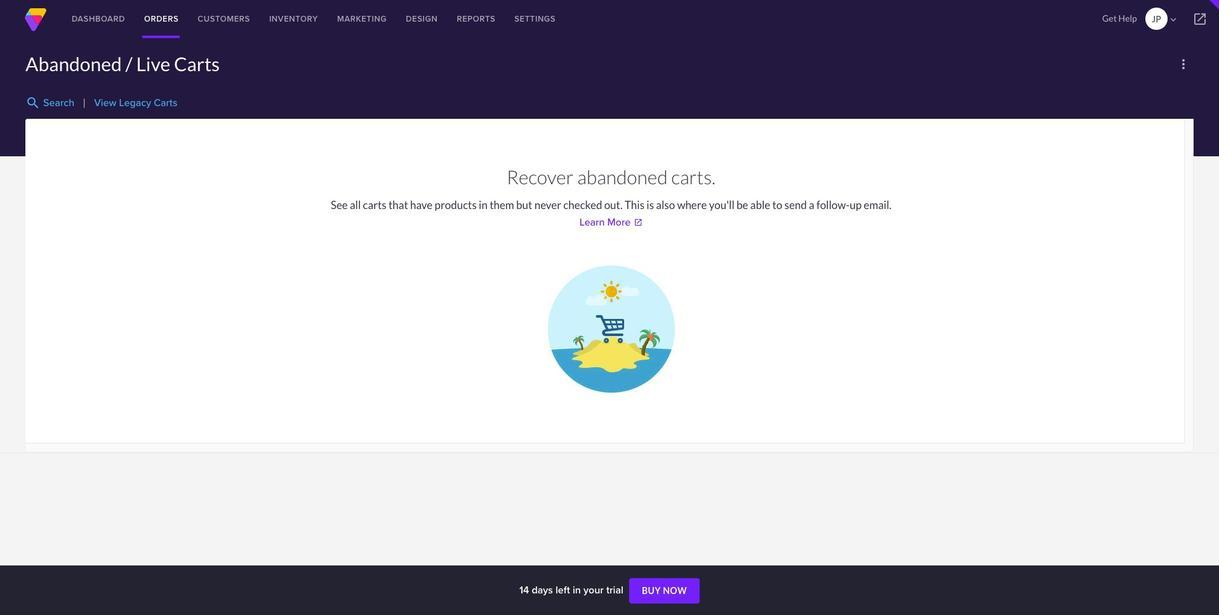 Task type: locate. For each thing, give the bounding box(es) containing it.
see all carts that have products in them but never checked out. this is also where you'll be able to send a follow-up email. learn more
[[331, 198, 892, 229]]

carts
[[363, 198, 387, 212]]

14
[[520, 583, 529, 597]]

carts right live
[[174, 52, 220, 75]]

learn
[[580, 215, 605, 229]]

reports
[[457, 13, 496, 25]]

out.
[[605, 198, 623, 212]]

0 horizontal spatial in
[[479, 198, 488, 212]]

0 vertical spatial in
[[479, 198, 488, 212]]

also
[[657, 198, 675, 212]]

buy
[[642, 585, 661, 596]]

now
[[663, 585, 687, 596]]

where
[[678, 198, 707, 212]]

abandoned / live carts
[[25, 52, 220, 75]]

never
[[535, 198, 562, 212]]

checked
[[564, 198, 603, 212]]

oops! you don't have any abandoned carts yet. image
[[548, 266, 675, 393]]

days
[[532, 583, 553, 597]]

settings
[[515, 13, 556, 25]]

1 horizontal spatial in
[[573, 583, 581, 597]]

dashboard
[[72, 13, 125, 25]]

/
[[125, 52, 133, 75]]

up
[[850, 198, 862, 212]]

in left them
[[479, 198, 488, 212]]

more_vert button
[[1174, 54, 1194, 74]]

carts.
[[672, 165, 716, 188]]

you'll
[[710, 198, 735, 212]]

carts right legacy
[[154, 96, 178, 110]]

is
[[647, 198, 654, 212]]

get help
[[1103, 13, 1138, 24]]

view legacy carts link
[[94, 96, 178, 110]]

 link
[[1182, 0, 1220, 38]]

trial
[[607, 583, 624, 597]]

carts
[[174, 52, 220, 75], [154, 96, 178, 110]]

orders
[[144, 13, 179, 25]]

customers
[[198, 13, 250, 25]]

send
[[785, 198, 807, 212]]

in inside the see all carts that have products in them but never checked out. this is also where you'll be able to send a follow-up email. learn more
[[479, 198, 488, 212]]

in right left
[[573, 583, 581, 597]]

live
[[136, 52, 170, 75]]

in
[[479, 198, 488, 212], [573, 583, 581, 597]]

marketing
[[337, 13, 387, 25]]

but
[[517, 198, 533, 212]]

have
[[410, 198, 433, 212]]

this
[[625, 198, 645, 212]]

learn more link
[[580, 215, 643, 229]]

buy now
[[642, 585, 687, 596]]



Task type: vqa. For each thing, say whether or not it's contained in the screenshot.
know
no



Task type: describe. For each thing, give the bounding box(es) containing it.
search
[[43, 96, 74, 110]]

your
[[584, 583, 604, 597]]

jp
[[1153, 13, 1162, 24]]

recover abandoned carts.
[[507, 165, 716, 188]]

abandoned
[[25, 52, 122, 75]]

them
[[490, 198, 515, 212]]

buy now link
[[630, 578, 700, 604]]

that
[[389, 198, 408, 212]]

a
[[809, 198, 815, 212]]


[[1168, 14, 1180, 25]]

design
[[406, 13, 438, 25]]

legacy
[[119, 96, 151, 110]]

inventory
[[269, 13, 318, 25]]

1 vertical spatial in
[[573, 583, 581, 597]]

more
[[608, 215, 631, 229]]

abandoned
[[578, 165, 668, 188]]

to
[[773, 198, 783, 212]]

able
[[751, 198, 771, 212]]

left
[[556, 583, 570, 597]]

|
[[83, 96, 86, 108]]

email.
[[864, 198, 892, 212]]

follow-
[[817, 198, 850, 212]]

search search
[[25, 95, 74, 111]]

see
[[331, 198, 348, 212]]

1 vertical spatial carts
[[154, 96, 178, 110]]

14 days left in your trial
[[520, 583, 626, 597]]


[[1193, 11, 1208, 27]]

all
[[350, 198, 361, 212]]

dashboard link
[[62, 0, 135, 38]]

get
[[1103, 13, 1117, 24]]

view legacy carts
[[94, 96, 178, 110]]

view
[[94, 96, 117, 110]]

be
[[737, 198, 749, 212]]

help
[[1119, 13, 1138, 24]]

search
[[25, 95, 41, 111]]

more_vert
[[1177, 57, 1192, 72]]

products
[[435, 198, 477, 212]]

0 vertical spatial carts
[[174, 52, 220, 75]]

recover
[[507, 165, 574, 188]]



